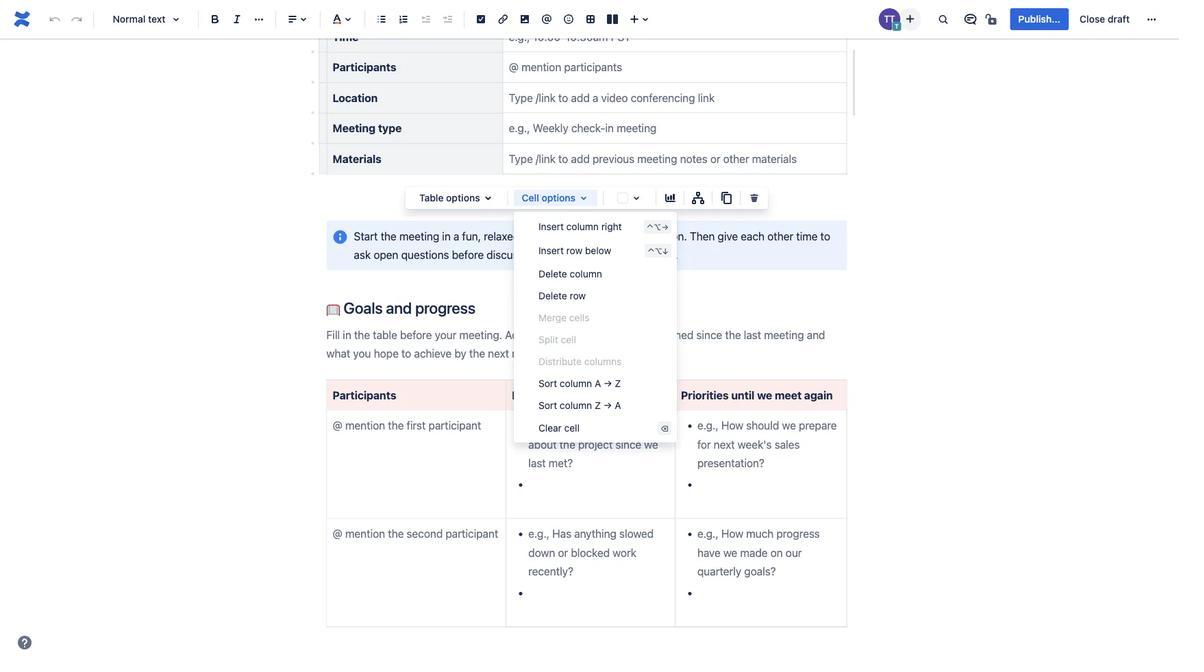 Task type: locate. For each thing, give the bounding box(es) containing it.
up
[[587, 229, 600, 242]]

delete row button
[[514, 284, 677, 306]]

→
[[604, 378, 612, 389], [604, 400, 612, 411]]

discussing
[[487, 248, 539, 261]]

cell inside button
[[561, 334, 576, 345]]

table
[[419, 192, 444, 204]]

a up sort column z → a "button"
[[595, 378, 601, 389]]

progress down up
[[566, 248, 610, 261]]

0 vertical spatial progress
[[566, 248, 610, 261]]

we right until
[[757, 389, 772, 402]]

row for delete
[[570, 290, 586, 301]]

→ for a
[[604, 378, 612, 389]]

delete for delete column
[[539, 268, 567, 279]]

sort down distribute
[[539, 378, 557, 389]]

meet
[[775, 389, 802, 402]]

column up insert row below
[[567, 221, 599, 232]]

cell options button
[[514, 190, 598, 206]]

0 horizontal spatial z
[[595, 400, 601, 411]]

0 horizontal spatial options
[[446, 192, 480, 204]]

delete row
[[539, 290, 586, 301]]

questions
[[401, 248, 449, 261]]

row
[[567, 245, 583, 256], [570, 290, 586, 301]]

0 horizontal spatial progress
[[415, 299, 476, 317]]

2 participants from the top
[[333, 389, 396, 402]]

row down 'warm'
[[567, 245, 583, 256]]

we left last
[[593, 389, 608, 402]]

0 vertical spatial row
[[567, 245, 583, 256]]

0 vertical spatial sort
[[539, 378, 557, 389]]

close draft
[[1080, 13, 1130, 25]]

1 vertical spatial insert
[[539, 245, 564, 256]]

cell
[[561, 334, 576, 345], [565, 423, 580, 434]]

column down the sort column a → z
[[560, 400, 592, 411]]

sort inside "button"
[[539, 400, 557, 411]]

help image
[[16, 635, 33, 651]]

0 horizontal spatial a
[[595, 378, 601, 389]]

→ inside "button"
[[604, 400, 612, 411]]

2 priorities from the left
[[681, 389, 729, 402]]

participants
[[333, 61, 396, 74], [333, 389, 396, 402]]

insert down way at top left
[[539, 245, 564, 256]]

1 participants from the top
[[333, 61, 396, 74]]

in
[[442, 229, 451, 242]]

give
[[718, 229, 738, 242]]

outdent ⇧tab image
[[417, 11, 434, 27]]

sort column z → a button
[[514, 394, 677, 416]]

delete inside delete column button
[[539, 268, 567, 279]]

2 insert from the top
[[539, 245, 564, 256]]

since
[[562, 389, 590, 402]]

and
[[386, 299, 412, 317]]

column up delete row button
[[570, 268, 602, 279]]

sort for sort column a → z
[[539, 378, 557, 389]]

z down columns
[[615, 378, 621, 389]]

column
[[567, 221, 599, 232], [570, 268, 602, 279], [560, 378, 592, 389], [560, 400, 592, 411]]

close draft button
[[1072, 8, 1138, 30]]

progress right and
[[415, 299, 476, 317]]

sort
[[539, 378, 557, 389], [539, 400, 557, 411]]

delete inside delete row button
[[539, 290, 567, 301]]

delete down your
[[539, 268, 567, 279]]

link image
[[495, 11, 511, 27]]

a
[[454, 229, 459, 242]]

options inside popup button
[[542, 192, 576, 204]]

1 options from the left
[[446, 192, 480, 204]]

1 sort from the top
[[539, 378, 557, 389]]

0 vertical spatial z
[[615, 378, 621, 389]]

1 vertical spatial a
[[615, 400, 621, 411]]

1 horizontal spatial z
[[615, 378, 621, 389]]

the right up
[[603, 229, 619, 242]]

table image
[[583, 11, 599, 27]]

options inside "popup button"
[[446, 192, 480, 204]]

split cell
[[539, 334, 576, 345]]

column inside "button"
[[560, 400, 592, 411]]

0 vertical spatial insert
[[539, 221, 564, 232]]

1 vertical spatial cell
[[565, 423, 580, 434]]

1 the from the left
[[381, 229, 397, 242]]

1 we from the left
[[593, 389, 608, 402]]

1 horizontal spatial to
[[821, 229, 831, 242]]

→ inside button
[[604, 378, 612, 389]]

merge
[[539, 312, 567, 323]]

fun,
[[462, 229, 481, 242]]

align left image
[[284, 11, 301, 27]]

to
[[545, 229, 554, 242], [821, 229, 831, 242]]

0 vertical spatial delete
[[539, 268, 567, 279]]

other
[[768, 229, 794, 242]]

1 to from the left
[[545, 229, 554, 242]]

z inside sort column z → a "button"
[[595, 400, 601, 411]]

1 vertical spatial z
[[595, 400, 601, 411]]

column for sort column a → z
[[560, 378, 592, 389]]

to right time
[[821, 229, 831, 242]]

1 vertical spatial delete
[[539, 290, 567, 301]]

your
[[542, 248, 563, 261]]

goals.
[[649, 248, 678, 261]]

row inside button
[[570, 290, 586, 301]]

2 sort from the top
[[539, 400, 557, 411]]

time
[[333, 30, 359, 43]]

insert up your
[[539, 221, 564, 232]]

delete column
[[539, 268, 602, 279]]

0 horizontal spatial priorities
[[512, 389, 560, 402]]

1 delete from the top
[[539, 268, 567, 279]]

0 horizontal spatial to
[[545, 229, 554, 242]]

1 priorities from the left
[[512, 389, 560, 402]]

last
[[611, 389, 630, 402]]

sort inside button
[[539, 378, 557, 389]]

a
[[595, 378, 601, 389], [615, 400, 621, 411]]

column for sort column z → a
[[560, 400, 592, 411]]

sort column a → z
[[539, 378, 621, 389]]

a left met
[[615, 400, 621, 411]]

sort column z → a
[[539, 400, 621, 411]]

0 vertical spatial cell
[[561, 334, 576, 345]]

priorities
[[512, 389, 560, 402], [681, 389, 729, 402]]

1 horizontal spatial a
[[615, 400, 621, 411]]

expand dropdown menu image
[[480, 190, 497, 206]]

1 vertical spatial →
[[604, 400, 612, 411]]

options
[[446, 192, 480, 204], [542, 192, 576, 204]]

1 vertical spatial participants
[[333, 389, 396, 402]]

priorities left until
[[681, 389, 729, 402]]

2 we from the left
[[757, 389, 772, 402]]

publish... button
[[1011, 8, 1069, 30]]

2 delete from the top
[[539, 290, 567, 301]]

⌫
[[661, 424, 669, 433]]

:goal: image
[[327, 303, 340, 317], [327, 303, 340, 317]]

distribute
[[539, 356, 582, 367]]

cell
[[522, 192, 539, 204]]

1 insert from the top
[[539, 221, 564, 232]]

1 horizontal spatial options
[[542, 192, 576, 204]]

1 horizontal spatial priorities
[[681, 389, 729, 402]]

meeting type
[[333, 122, 402, 135]]

priorities for priorities until we meet again
[[681, 389, 729, 402]]

below
[[585, 245, 611, 256]]

⌃⌥→
[[647, 222, 669, 232]]

cell right split
[[561, 334, 576, 345]]

confluence image
[[11, 8, 33, 30], [11, 8, 33, 30]]

row up cells
[[570, 290, 586, 301]]

row for insert
[[567, 245, 583, 256]]

0 horizontal spatial we
[[593, 389, 608, 402]]

the up open
[[381, 229, 397, 242]]

cell right clear on the left of page
[[565, 423, 580, 434]]

delete up merge
[[539, 290, 567, 301]]

the
[[381, 229, 397, 242], [603, 229, 619, 242]]

text
[[148, 13, 166, 25]]

0 vertical spatial →
[[604, 378, 612, 389]]

1 vertical spatial row
[[570, 290, 586, 301]]

priorities up clear on the left of page
[[512, 389, 560, 402]]

z down sort column a → z button
[[595, 400, 601, 411]]

column inside button
[[570, 268, 602, 279]]

sort up clear on the left of page
[[539, 400, 557, 411]]

met
[[632, 389, 653, 402]]

column up sort column z → a
[[560, 378, 592, 389]]

0 vertical spatial a
[[595, 378, 601, 389]]

goals and progress
[[340, 299, 476, 317]]

before
[[452, 248, 484, 261]]

1 vertical spatial sort
[[539, 400, 557, 411]]

progress
[[566, 248, 610, 261], [415, 299, 476, 317]]

numbered list ⌘⇧7 image
[[395, 11, 412, 27]]

more formatting image
[[251, 11, 267, 27]]

0 horizontal spatial the
[[381, 229, 397, 242]]

we
[[593, 389, 608, 402], [757, 389, 772, 402]]

delete
[[539, 268, 567, 279], [539, 290, 567, 301]]

start
[[354, 229, 378, 242]]

0 vertical spatial participants
[[333, 61, 396, 74]]

each
[[741, 229, 765, 242]]

1 horizontal spatial progress
[[566, 248, 610, 261]]

options right table
[[446, 192, 480, 204]]

undo ⌘z image
[[47, 11, 63, 27]]

2 the from the left
[[603, 229, 619, 242]]

column inside button
[[560, 378, 592, 389]]

to right way at top left
[[545, 229, 554, 242]]

insert
[[539, 221, 564, 232], [539, 245, 564, 256]]

we for until
[[757, 389, 772, 402]]

1 horizontal spatial we
[[757, 389, 772, 402]]

→ down columns
[[604, 378, 612, 389]]

⌃⌥↓
[[648, 246, 669, 256]]

table options button
[[411, 190, 502, 206]]

2 options from the left
[[542, 192, 576, 204]]

1 horizontal spatial the
[[603, 229, 619, 242]]

z
[[615, 378, 621, 389], [595, 400, 601, 411]]

→ down sort column a → z button
[[604, 400, 612, 411]]

column for delete column
[[570, 268, 602, 279]]

options right the cell
[[542, 192, 576, 204]]



Task type: vqa. For each thing, say whether or not it's contained in the screenshot.
The Fun,
yes



Task type: describe. For each thing, give the bounding box(es) containing it.
copy image
[[718, 190, 735, 206]]

invite to edit image
[[902, 11, 919, 27]]

z inside sort column a → z button
[[615, 378, 621, 389]]

insert for insert row below
[[539, 245, 564, 256]]

merge cells
[[539, 312, 590, 323]]

normal
[[113, 13, 146, 25]]

expand dropdown menu image
[[576, 190, 592, 206]]

split
[[539, 334, 558, 345]]

emoji image
[[561, 11, 577, 27]]

columns
[[584, 356, 622, 367]]

2 to from the left
[[821, 229, 831, 242]]

way
[[522, 229, 542, 242]]

insert row below
[[539, 245, 611, 256]]

again
[[804, 389, 833, 402]]

comment icon image
[[963, 11, 979, 27]]

materials
[[333, 152, 382, 165]]

close
[[1080, 13, 1106, 25]]

we for since
[[593, 389, 608, 402]]

priorities until we meet again
[[681, 389, 833, 402]]

remove image
[[746, 190, 763, 206]]

distribute columns
[[539, 356, 622, 367]]

indent tab image
[[439, 11, 456, 27]]

normal text
[[113, 13, 166, 25]]

no restrictions image
[[984, 11, 1001, 27]]

goals
[[344, 299, 383, 317]]

options for cell options
[[542, 192, 576, 204]]

terry turtle image
[[879, 8, 901, 30]]

right
[[602, 221, 622, 232]]

progress inside start the meeting in a fun, relaxed way to warm up the conversation. then give each other time to ask open questions before discussing your progress toward goals.
[[566, 248, 610, 261]]

meeting
[[399, 229, 439, 242]]

sort for sort column z → a
[[539, 400, 557, 411]]

find and replace image
[[935, 11, 952, 27]]

table options
[[419, 192, 480, 204]]

delete for delete row
[[539, 290, 567, 301]]

options for table options
[[446, 192, 480, 204]]

delete column button
[[514, 262, 677, 284]]

cell for split cell
[[561, 334, 576, 345]]

split cell button
[[514, 328, 677, 350]]

bold ⌘b image
[[207, 11, 223, 27]]

1 vertical spatial progress
[[415, 299, 476, 317]]

cell background image
[[628, 190, 645, 206]]

clear
[[539, 423, 562, 434]]

toward
[[612, 248, 646, 261]]

italic ⌘i image
[[229, 11, 245, 27]]

sort column a → z button
[[514, 372, 677, 394]]

insert for insert column right
[[539, 221, 564, 232]]

manage connected data image
[[690, 190, 707, 206]]

priorities for priorities since we last met
[[512, 389, 560, 402]]

type
[[378, 122, 402, 135]]

chart image
[[662, 190, 679, 206]]

relaxed
[[484, 229, 520, 242]]

warm
[[557, 229, 584, 242]]

bullet list ⌘⇧8 image
[[374, 11, 390, 27]]

draft
[[1108, 13, 1130, 25]]

insert column right
[[539, 221, 622, 232]]

normal text button
[[99, 4, 193, 34]]

ask
[[354, 248, 371, 261]]

until
[[731, 389, 755, 402]]

conversation.
[[621, 229, 687, 242]]

a inside "button"
[[615, 400, 621, 411]]

action item image
[[473, 11, 489, 27]]

time
[[797, 229, 818, 242]]

publish...
[[1019, 13, 1061, 25]]

cells
[[569, 312, 590, 323]]

panel info image
[[332, 229, 349, 245]]

then
[[690, 229, 715, 242]]

open
[[374, 248, 399, 261]]

redo ⌘⇧z image
[[69, 11, 85, 27]]

→ for z
[[604, 400, 612, 411]]

add image, video, or file image
[[517, 11, 533, 27]]

cell options
[[522, 192, 576, 204]]

location
[[333, 91, 378, 104]]

start the meeting in a fun, relaxed way to warm up the conversation. then give each other time to ask open questions before discussing your progress toward goals.
[[354, 229, 833, 261]]

priorities since we last met
[[512, 389, 653, 402]]

distribute columns button
[[514, 350, 677, 372]]

a inside button
[[595, 378, 601, 389]]

mention image
[[539, 11, 555, 27]]

column for insert column right
[[567, 221, 599, 232]]

layouts image
[[604, 11, 621, 27]]

more image
[[1144, 11, 1160, 27]]

editable content region
[[305, 0, 869, 639]]

merge cells button
[[514, 306, 677, 328]]

meeting
[[333, 122, 376, 135]]

clear cell
[[539, 423, 580, 434]]

cell for clear cell
[[565, 423, 580, 434]]



